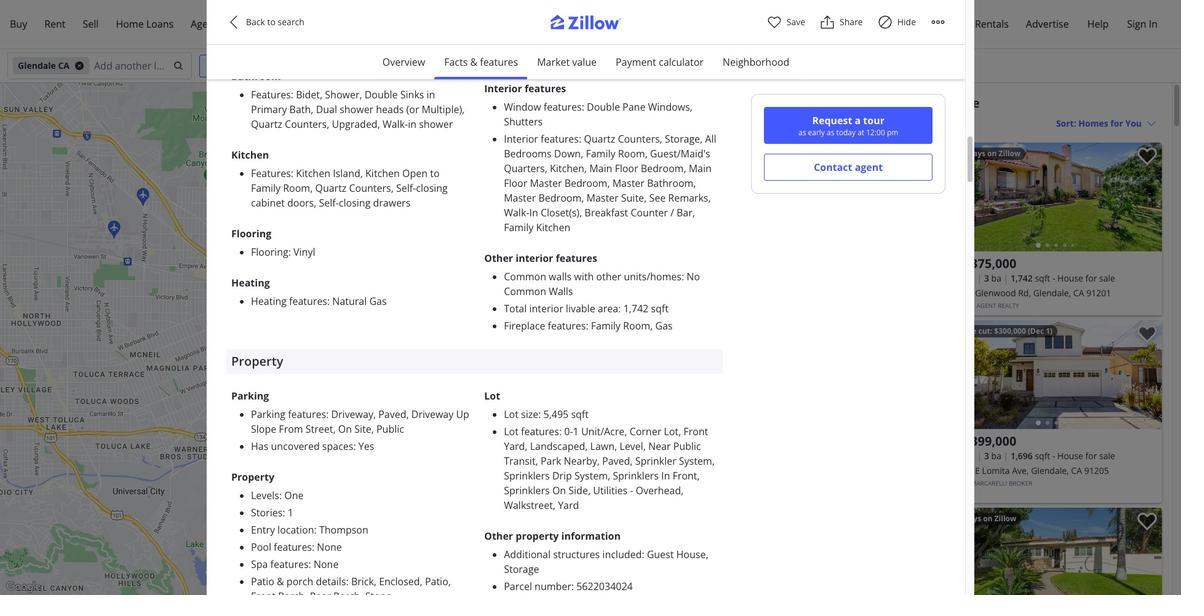 Task type: locate. For each thing, give the bounding box(es) containing it.
chevron left image for showcase
[[736, 190, 751, 205]]

2 chevron down image from the left
[[611, 61, 620, 71]]

1,742 right the area
[[624, 302, 649, 316]]

275k link
[[513, 367, 538, 378]]

save this home image for showcase
[[919, 148, 939, 166]]

2 units left 289k
[[655, 368, 676, 377]]

interior up window
[[484, 82, 522, 95]]

on down driveway,
[[338, 423, 352, 436]]

chevron right image inside property images, use arrow keys to navigate, image 1 of 47 group
[[1141, 190, 1156, 205]]

features up "cabinet"
[[251, 167, 291, 180]]

sale up 91205
[[1100, 450, 1116, 462]]

1 horizontal spatial chevron down image
[[1147, 118, 1157, 128]]

glendale left the remove tag icon
[[18, 60, 56, 71]]

3 down alisa
[[958, 514, 963, 524]]

1,742 up rd,
[[1011, 273, 1033, 284]]

2 3 ba from the top
[[984, 450, 1002, 462]]

public
[[377, 423, 404, 436], [673, 440, 701, 453]]

sprinklers down transit,
[[504, 469, 550, 483]]

2 property from the top
[[231, 471, 274, 484]]

1 horizontal spatial walk-
[[504, 206, 529, 220]]

1 vertical spatial glendale,
[[1031, 465, 1069, 477]]

room, inside total interior livable area : 1,742 sqft fireplace features : family room, gas
[[623, 319, 653, 333]]

to right back
[[267, 16, 276, 28]]

1 vertical spatial common
[[504, 285, 546, 298]]

2 features from the top
[[251, 167, 291, 180]]

- up 1006 e lomita ave, glendale, ca 91205 link
[[1053, 450, 1056, 462]]

chevron right image inside property images, use arrow keys to navigate, image 1 of 15 group
[[1141, 555, 1156, 570]]

1.75m
[[581, 444, 600, 453]]

0 vertical spatial none
[[317, 541, 342, 554]]

& for facts & features
[[470, 55, 478, 69]]

3d for 1.13m
[[504, 134, 509, 139]]

1 vertical spatial days
[[964, 514, 981, 524]]

family inside total interior livable area : 1,742 sqft fireplace features : family room, gas
[[591, 319, 621, 333]]

7.00m
[[524, 172, 544, 181]]

tour inside 3d tour 1.48m
[[554, 167, 566, 173]]

0 vertical spatial -
[[1053, 273, 1056, 284]]

965k link
[[484, 506, 508, 517]]

1.60m link down 3d tour 1.48m
[[544, 199, 572, 211]]

walk- down heads
[[383, 117, 408, 131]]

1 vertical spatial flooring
[[251, 245, 288, 259]]

1 chevron down image from the left
[[536, 61, 546, 71]]

0 horizontal spatial 1.15m
[[466, 366, 486, 376]]

1 vertical spatial &
[[876, 95, 885, 111]]

0 horizontal spatial 1
[[288, 506, 293, 520]]

features inside button
[[480, 55, 518, 69]]

double inside double pane windows, shutters
[[587, 100, 620, 114]]

1 vertical spatial 2 units
[[482, 412, 503, 421]]

1 vertical spatial counters,
[[618, 132, 663, 146]]

1006
[[953, 465, 973, 477]]

as left early
[[799, 127, 806, 138]]

glendale, inside 1006 e lomita ave, glendale, ca 91205 alisa marcarelli broker
[[1031, 465, 1069, 477]]

room, down units/homes
[[623, 319, 653, 333]]

paved, inside 0-1 unit/acre, corner lot, front yard, landscaped, lawn, level, near public transit, park nearby, paved, sprinkler system, sprinklers drip system, sprinklers in front, sprinklers on side, utilities - overhead, walkstreet, yard
[[602, 455, 633, 468]]

chevron right image
[[923, 190, 937, 205], [1141, 190, 1156, 205], [1141, 368, 1156, 382], [1141, 555, 1156, 570]]

units down other
[[604, 284, 620, 294]]

ba up lomita
[[992, 450, 1002, 462]]

sprinklers
[[504, 469, 550, 483], [613, 469, 659, 483], [504, 484, 550, 498]]

0 horizontal spatial tour
[[377, 347, 389, 352]]

2 horizontal spatial 3d
[[547, 167, 553, 173]]

1 porch, from the left
[[278, 590, 307, 596]]

- house for sale for $1,375,000
[[1053, 273, 1116, 284]]

1)
[[1046, 326, 1053, 337]]

public down lot,
[[673, 440, 701, 453]]

1 vertical spatial walk-
[[504, 206, 529, 220]]

1 horizontal spatial double
[[587, 100, 620, 114]]

fireplace
[[504, 319, 545, 333]]

property images, use arrow keys to navigate, image 1 of 15 group
[[948, 508, 1162, 596]]

1 down the one
[[288, 506, 293, 520]]

interior for total
[[529, 302, 563, 316]]

alisa
[[953, 479, 969, 488]]

house up 1755 glenwood rd, glendale, ca 91201 link at the right of page
[[1058, 273, 1084, 284]]

0 horizontal spatial 1.80m
[[483, 406, 503, 415]]

1755 glenwood rd, glendale, ca 91201 radius agent realty
[[953, 287, 1111, 310]]

1 horizontal spatial 3 units link
[[585, 283, 624, 294]]

849k
[[476, 387, 492, 396]]

1 3 ba from the top
[[984, 273, 1002, 284]]

1.70m
[[528, 535, 547, 544]]

1.15m link down total interior livable area : 1,742 sqft fireplace features : family room, gas
[[600, 359, 633, 376]]

1 horizontal spatial shower
[[419, 117, 453, 131]]

map region
[[0, 81, 789, 596]]

3d inside 3d tour 1.98m
[[370, 347, 376, 352]]

2 vertical spatial counters,
[[349, 181, 394, 195]]

2 level from the top
[[276, 39, 297, 52]]

common inside no common walls
[[504, 285, 546, 298]]

0 horizontal spatial 3d
[[370, 347, 376, 352]]

paved, left driveway
[[379, 408, 409, 421]]

interior for other
[[516, 252, 553, 265]]

features inside total interior livable area : 1,742 sqft fireplace features : family room, gas
[[548, 319, 586, 333]]

0 vertical spatial shower
[[340, 103, 374, 116]]

house for $1,399,000
[[1058, 450, 1084, 462]]

1 inside levels : one stories : 1 entry location : thompson pool features : none spa features : none
[[288, 506, 293, 520]]

range
[[559, 34, 587, 47]]

floor down the quarters,
[[504, 176, 527, 190]]

flooring flooring : vinyl
[[231, 227, 315, 259]]

$1,399,000
[[953, 433, 1017, 450]]

5.20m
[[487, 507, 506, 516]]

0 vertical spatial lot
[[484, 389, 500, 403]]

0 vertical spatial glendale
[[18, 60, 56, 71]]

main content containing glendale ca real estate & homes for sale
[[720, 83, 1172, 596]]

1 vertical spatial on
[[983, 514, 993, 524]]

3 inside full bathrooms main level bathrooms main level bedrooms : 3
[[352, 39, 358, 52]]

1 vertical spatial tour
[[554, 167, 566, 173]]

1.48m inside 'link'
[[497, 368, 516, 377]]

1.15m for right 1.15m link
[[604, 366, 624, 375]]

475k
[[447, 409, 463, 418]]

zillow
[[999, 148, 1021, 159], [995, 514, 1017, 524]]

bds
[[961, 273, 975, 284], [961, 450, 975, 462]]

0 vertical spatial 3 units link
[[530, 188, 570, 199]]

bathrooms up the bedrooms at the top of the page
[[300, 21, 351, 35]]

chevron left image inside property images, use arrow keys to navigate, image 1 of 71 group
[[736, 190, 751, 205]]

0 vertical spatial 1.40m
[[506, 446, 526, 455]]

in inside navigation
[[1149, 17, 1158, 31]]

0 horizontal spatial &
[[277, 575, 284, 589]]

lot for lot size : 5,495 sqft
[[504, 408, 519, 421]]

gas right 'natural'
[[369, 295, 387, 308]]

1 vertical spatial 1
[[288, 506, 293, 520]]

1.80m
[[639, 351, 658, 360], [483, 406, 503, 415]]

0 horizontal spatial 1,742
[[624, 302, 649, 316]]

bedrooms
[[504, 147, 552, 160]]

level down search
[[276, 39, 297, 52]]

2 units link left 289k link
[[641, 367, 681, 378]]

1 ba from the top
[[992, 273, 1002, 284]]

0 horizontal spatial link
[[519, 513, 548, 529]]

3d inside 3d tour 1.48m
[[547, 167, 553, 173]]

walk- inside bidet, shower, double sinks in primary bath, dual shower heads (or multiple), quartz counters, upgraded, walk-in shower
[[383, 117, 408, 131]]

1 vertical spatial public
[[673, 440, 701, 453]]

3 ba up glenwood
[[984, 273, 1002, 284]]

2 vertical spatial -
[[630, 484, 633, 498]]

0 horizontal spatial counters,
[[285, 117, 329, 131]]

counters, down pane at the top of page
[[618, 132, 663, 146]]

glendale, down 1,696 sqft
[[1031, 465, 1069, 477]]

in up overhead,
[[661, 469, 670, 483]]

chevron right image for 22 days on zillow
[[1141, 190, 1156, 205]]

in inside 0-1 unit/acre, corner lot, front yard, landscaped, lawn, level, near public transit, park nearby, paved, sprinkler system, sprinklers drip system, sprinklers in front, sprinklers on side, utilities - overhead, walkstreet, yard
[[661, 469, 670, 483]]

tour for 1.98m
[[377, 347, 389, 352]]

chevron right image inside property images, use arrow keys to navigate, image 1 of 71 group
[[923, 190, 937, 205]]

levels
[[251, 489, 279, 503]]

3d tour 1.13m
[[496, 134, 522, 148]]

1 vertical spatial 3 units
[[599, 284, 620, 294]]

for for $1,399,000
[[1086, 450, 1097, 462]]

zillow for 3 days on zillow
[[995, 514, 1017, 524]]

features inside heating heating features : natural gas
[[289, 295, 327, 308]]

facts & features button
[[434, 45, 528, 79]]

0 horizontal spatial 1.50m
[[495, 531, 514, 541]]

649k link
[[496, 437, 521, 448]]

lot size : 5,495 sqft
[[504, 408, 589, 421]]

features for bathroom
[[251, 88, 291, 101]]

none
[[317, 541, 342, 554], [314, 558, 339, 572]]

interior inside total interior livable area : 1,742 sqft fireplace features : family room, gas
[[529, 302, 563, 316]]

parking for parking
[[231, 389, 269, 403]]

& right facts at top
[[470, 55, 478, 69]]

level right back
[[276, 21, 297, 35]]

buy link
[[1, 10, 36, 39]]

1006 e lomita ave, glendale, ca 91205 image
[[948, 321, 1162, 429]]

1.80m for right 1.80m "link"
[[639, 351, 658, 360]]

storage
[[504, 563, 539, 576]]

1 vertical spatial 3 ba
[[984, 450, 1002, 462]]

0 vertical spatial glendale,
[[1033, 287, 1071, 299]]

1.20m
[[540, 200, 559, 210]]

sqft down units/homes
[[651, 302, 669, 316]]

2 - house for sale from the top
[[1053, 450, 1116, 462]]

1 vertical spatial for
[[1086, 450, 1097, 462]]

1 horizontal spatial quartz
[[315, 181, 347, 195]]

in left 1.20m
[[529, 206, 538, 220]]

porch
[[287, 575, 313, 589]]

7.00m link
[[520, 171, 548, 182]]

0 vertical spatial on
[[338, 423, 352, 436]]

glendale inside filters element
[[18, 60, 56, 71]]

2 vertical spatial room,
[[623, 319, 653, 333]]

sale
[[955, 95, 980, 111]]

- inside 0-1 unit/acre, corner lot, front yard, landscaped, lawn, level, near public transit, park nearby, paved, sprinkler system, sprinklers drip system, sprinklers in front, sprinklers on side, utilities - overhead, walkstreet, yard
[[630, 484, 633, 498]]

0 horizontal spatial 2 units link
[[468, 411, 508, 422]]

0 vertical spatial floor
[[615, 162, 638, 175]]

1 vertical spatial 3 units link
[[585, 283, 624, 294]]

interior for interior features :
[[504, 132, 538, 146]]

1 vertical spatial 1.48m
[[497, 368, 516, 377]]

1.15m up the 849k
[[466, 366, 486, 376]]

home loans link
[[107, 10, 182, 39]]

search
[[278, 16, 305, 28]]

rentals
[[975, 17, 1009, 31]]

0 horizontal spatial 2
[[482, 412, 486, 421]]

1 vertical spatial link
[[519, 513, 548, 529]]

0 vertical spatial other
[[484, 252, 513, 265]]

2 bds from the top
[[961, 450, 975, 462]]

sale up 91201
[[1100, 273, 1116, 284]]

1.40m
[[506, 446, 526, 455], [515, 483, 534, 492]]

glendale for glendale ca real estate & homes for sale
[[732, 95, 785, 111]]

2 ba from the top
[[992, 450, 1002, 462]]

1006 rossmoyne ave, glendale, ca 91207 image
[[948, 508, 1162, 596]]

for up 91205
[[1086, 450, 1097, 462]]

1 vertical spatial -
[[1053, 450, 1056, 462]]

2 vertical spatial &
[[277, 575, 284, 589]]

bathrooms right full
[[270, 4, 320, 18]]

paved, down the lawn,
[[602, 455, 633, 468]]

3 units down other
[[599, 284, 620, 294]]

: inside full bathrooms main level bathrooms main level bedrooms : 3
[[347, 39, 350, 52]]

1 sale from the top
[[1100, 273, 1116, 284]]

chevron left image inside property images, use arrow keys to navigate, image 1 of 15 group
[[955, 555, 969, 570]]

link up "property"
[[519, 513, 548, 529]]

kitchen inside the quartz counters, storage, all bedrooms down, family room, guest/maid's quarters, kitchen, main floor bedroom, main floor master bedroom, master bathroom, master bedroom, master suite, see remarks, walk-in closet(s), breakfast counter / bar, family kitchen
[[536, 221, 571, 234]]

1 house from the top
[[1058, 273, 1084, 284]]

5.00m
[[626, 431, 646, 440]]

1.15m link down 2.30m
[[462, 360, 495, 377]]

1.60m inside the new 1.60m
[[623, 435, 643, 444]]

2 sale from the top
[[1100, 450, 1116, 462]]

zillow down "broker"
[[995, 514, 1017, 524]]

sqft up 0-
[[571, 408, 589, 421]]

2 as from the left
[[827, 127, 835, 138]]

quartz down primary
[[251, 117, 282, 131]]

1 other from the top
[[484, 252, 513, 265]]

property images, use arrow keys to navigate, image 1 of 47 group
[[948, 143, 1162, 255]]

- right utilities
[[630, 484, 633, 498]]

0 vertical spatial 1.48m
[[540, 172, 559, 182]]

agent
[[977, 301, 997, 310]]

full
[[251, 4, 267, 18]]

hide image
[[878, 15, 893, 30]]

2 house from the top
[[1058, 450, 1084, 462]]

link left 289k link
[[649, 356, 682, 373]]

zillow logo image
[[541, 15, 640, 36]]

ca left 91201
[[1074, 287, 1084, 299]]

bds for $1,375,000
[[961, 273, 975, 284]]

for for $1,375,000
[[1086, 273, 1097, 284]]

center
[[675, 99, 703, 111]]

1.99m link
[[527, 344, 555, 355]]

: inside heating heating features : natural gas
[[327, 295, 330, 308]]

chevron left image
[[955, 368, 969, 382]]

0 horizontal spatial as
[[799, 127, 806, 138]]

glenwood
[[975, 287, 1016, 299]]

room, up suite,
[[618, 147, 648, 160]]

quartz inside kitchen island, kitchen open to family room, quartz counters, self-closing cabinet doors, self-closing drawers
[[315, 181, 347, 195]]

open
[[402, 167, 428, 180]]

family up "cabinet"
[[251, 181, 281, 195]]

1.48m link
[[492, 367, 520, 378]]

buy
[[10, 17, 27, 31]]

1 level from the top
[[276, 21, 297, 35]]

remove tag image
[[74, 61, 84, 71]]

main content
[[720, 83, 1172, 596]]

chevron down image
[[536, 61, 546, 71], [611, 61, 620, 71]]

tour inside 3d tour 1.13m
[[510, 134, 522, 139]]

public inside driveway, paved, driveway up slope from street, on site, public
[[377, 423, 404, 436]]

chevron left image for 22 days on zillow
[[955, 190, 969, 205]]

rent link
[[36, 10, 74, 39]]

0 vertical spatial public
[[377, 423, 404, 436]]

1 bds from the top
[[961, 273, 975, 284]]

1 property from the top
[[231, 353, 283, 370]]

enclosed,
[[379, 575, 423, 589]]

ba
[[992, 273, 1002, 284], [992, 450, 1002, 462]]

chevron left image inside property images, use arrow keys to navigate, image 1 of 47 group
[[955, 190, 969, 205]]

master
[[530, 176, 562, 190], [613, 176, 645, 190], [504, 191, 536, 205], [587, 191, 619, 205]]

3d down 1.01m
[[504, 134, 509, 139]]

2 left 605k
[[482, 412, 486, 421]]

utilities
[[593, 484, 628, 498]]

1 horizontal spatial 1,742
[[1011, 273, 1033, 284]]

tour inside 3d tour 1.98m
[[377, 347, 389, 352]]

to right "open"
[[430, 167, 440, 180]]

storage,
[[665, 132, 703, 146]]

self- down "open"
[[396, 181, 416, 195]]

terms of use link
[[622, 588, 658, 594]]

room, inside the quartz counters, storage, all bedrooms down, family room, guest/maid's quarters, kitchen, main floor bedroom, main floor master bedroom, master bathroom, master bedroom, master suite, see remarks, walk-in closet(s), breakfast counter / bar, family kitchen
[[618, 147, 648, 160]]

0 vertical spatial &
[[470, 55, 478, 69]]

chevron down image up interior features
[[536, 61, 546, 71]]

bds up 1006 on the right bottom
[[961, 450, 975, 462]]

flooring down "cabinet"
[[231, 227, 271, 240]]

common
[[504, 270, 546, 284], [504, 285, 546, 298]]

quartz inside bidet, shower, double sinks in primary bath, dual shower heads (or multiple), quartz counters, upgraded, walk-in shower
[[251, 117, 282, 131]]

3d inside 3d tour 1.13m
[[504, 134, 509, 139]]

0 vertical spatial 1.60m
[[548, 200, 568, 210]]

double up heads
[[365, 88, 398, 101]]

interior up "walls"
[[516, 252, 553, 265]]

0 vertical spatial zillow
[[999, 148, 1021, 159]]

as
[[799, 127, 806, 138], [827, 127, 835, 138]]

chevron down image
[[440, 61, 450, 71], [1147, 118, 1157, 128]]

filters element
[[0, 49, 1181, 83]]

- up 1755 glenwood rd, glendale, ca 91201 link at the right of page
[[1053, 273, 1056, 284]]

1.50m for right 1.50m link
[[580, 314, 599, 324]]

quartz inside the quartz counters, storage, all bedrooms down, family room, guest/maid's quarters, kitchen, main floor bedroom, main floor master bedroom, master bathroom, master bedroom, master suite, see remarks, walk-in closet(s), breakfast counter / bar, family kitchen
[[584, 132, 615, 146]]

0 vertical spatial 2 units link
[[641, 367, 681, 378]]

common up total
[[504, 285, 546, 298]]

1.40m inside the '1.40m 785k'
[[515, 483, 534, 492]]

1 vertical spatial 1.60m link
[[623, 348, 651, 359]]

1 - house for sale from the top
[[1053, 273, 1116, 284]]

link
[[649, 356, 682, 373], [519, 513, 548, 529]]

share image
[[820, 15, 835, 30]]

family
[[586, 147, 616, 160], [251, 181, 281, 195], [504, 221, 534, 234], [591, 319, 621, 333]]

chevron right image for 3 days on zillow
[[1141, 555, 1156, 570]]

1 features : from the top
[[251, 88, 296, 101]]

glendale, down the 1,742 sqft
[[1033, 287, 1071, 299]]

0 horizontal spatial paved,
[[379, 408, 409, 421]]

save this home image
[[919, 148, 939, 166], [1138, 148, 1157, 166], [1138, 513, 1157, 531]]

0 horizontal spatial porch,
[[278, 590, 307, 596]]

remove boundary
[[547, 99, 626, 111]]

common down other interior features
[[504, 270, 546, 284]]

gas inside total interior livable area : 1,742 sqft fireplace features : family room, gas
[[655, 319, 673, 333]]

glendale, inside 1755 glenwood rd, glendale, ca 91201 radius agent realty
[[1033, 287, 1071, 299]]

& inside button
[[470, 55, 478, 69]]

porch, down porch
[[278, 590, 307, 596]]

gas down units/homes
[[655, 319, 673, 333]]

3 right the bedrooms at the top of the page
[[352, 39, 358, 52]]

remove boundary button
[[536, 93, 650, 118]]

interior up bedrooms
[[504, 132, 538, 146]]

chevron left image down showcase
[[736, 190, 751, 205]]

sqft inside total interior livable area : 1,742 sqft fireplace features : family room, gas
[[651, 302, 669, 316]]

2 for from the top
[[1086, 450, 1097, 462]]

boundary
[[584, 99, 626, 111]]

chevron down image down hood,
[[611, 61, 620, 71]]

45k
[[595, 281, 607, 290], [584, 284, 596, 293]]

parking features :
[[251, 408, 331, 421]]

1 horizontal spatial 2 units link
[[641, 367, 681, 378]]

1 vertical spatial other
[[484, 530, 513, 543]]

1 horizontal spatial as
[[827, 127, 835, 138]]

0 horizontal spatial glendale
[[18, 60, 56, 71]]

broker
[[1009, 479, 1033, 488]]

1 horizontal spatial 1.80m
[[639, 351, 658, 360]]

system, down showcase
[[575, 469, 610, 483]]

1 vertical spatial - house for sale
[[1053, 450, 1116, 462]]

days right 22
[[969, 148, 986, 159]]

contact agent button
[[764, 154, 933, 181]]

1 horizontal spatial glendale
[[732, 95, 785, 111]]

bedroom, down "kitchen,"
[[565, 176, 610, 190]]

2 common from the top
[[504, 285, 546, 298]]

features : for bathroom
[[251, 88, 296, 101]]

in down (or
[[408, 117, 417, 131]]

common walls with other units/homes :
[[504, 270, 687, 284]]

counters,
[[285, 117, 329, 131], [618, 132, 663, 146], [349, 181, 394, 195]]

front right lot,
[[684, 425, 708, 439]]

1 vertical spatial zillow
[[995, 514, 1017, 524]]

: inside flooring flooring : vinyl
[[288, 245, 291, 259]]

on for 3
[[983, 514, 993, 524]]

289k link
[[691, 367, 716, 378]]

more image
[[931, 15, 946, 30]]

1.89m
[[547, 326, 566, 335]]

chevron left image
[[226, 15, 241, 30], [736, 190, 751, 205], [955, 190, 969, 205], [955, 555, 969, 570]]

stone
[[365, 590, 392, 596]]

sale for $1,375,000
[[1100, 273, 1116, 284]]

1 features from the top
[[251, 88, 291, 101]]

2.90m link
[[479, 339, 507, 351]]

2 features : from the top
[[251, 167, 296, 180]]

search image
[[174, 61, 183, 71]]

homes
[[888, 95, 930, 111]]

1 horizontal spatial porch,
[[334, 590, 363, 596]]

other interior features
[[484, 252, 597, 265]]

785k
[[534, 452, 550, 461]]

1 for from the top
[[1086, 273, 1097, 284]]

on inside driveway, paved, driveway up slope from street, on site, public
[[338, 423, 352, 436]]

on down 'drip'
[[552, 484, 566, 498]]

(dec
[[1028, 326, 1044, 337]]

1 vertical spatial 1.60m
[[628, 349, 647, 358]]

ca left the remove tag icon
[[58, 60, 70, 71]]

1006 e lomita ave, glendale, ca 91205 alisa marcarelli broker
[[953, 465, 1109, 488]]

0 horizontal spatial walk-
[[383, 117, 408, 131]]

0 vertical spatial ba
[[992, 273, 1002, 284]]

2 horizontal spatial tour
[[554, 167, 566, 173]]

lot for lot features :
[[504, 425, 519, 439]]

3d right 7.00m
[[547, 167, 553, 173]]

counters, down bath,
[[285, 117, 329, 131]]

pool
[[251, 541, 271, 554]]

ca inside 1755 glenwood rd, glendale, ca 91201 radius agent realty
[[1074, 287, 1084, 299]]

skip link list tab list
[[373, 45, 799, 80]]

1 vertical spatial 2
[[482, 412, 486, 421]]

house up 1006 e lomita ave, glendale, ca 91205 link
[[1058, 450, 1084, 462]]

manage
[[936, 17, 973, 31]]

none down thompson
[[317, 541, 342, 554]]

3d down 96k link
[[370, 347, 376, 352]]

1.20m link
[[535, 199, 563, 211]]

shower
[[340, 103, 374, 116], [419, 117, 453, 131]]

0 vertical spatial sale
[[1100, 273, 1116, 284]]

save this home image for 3 days on zillow
[[1138, 513, 1157, 531]]

1 vertical spatial sale
[[1100, 450, 1116, 462]]

1.48m inside 3d tour 1.48m
[[540, 172, 559, 182]]

1 vertical spatial chevron down image
[[1147, 118, 1157, 128]]

0 vertical spatial parking
[[231, 389, 269, 403]]

brick,
[[351, 575, 377, 589]]

additional
[[504, 548, 551, 562]]

0 horizontal spatial shower
[[340, 103, 374, 116]]

2 units link up 550k
[[468, 411, 508, 422]]

1
[[573, 425, 579, 439], [288, 506, 293, 520]]

1.60m link down total interior livable area : 1,742 sqft fireplace features : family room, gas
[[623, 348, 651, 359]]

cut:
[[979, 326, 993, 337]]

tour
[[510, 134, 522, 139], [554, 167, 566, 173], [377, 347, 389, 352]]

re-center button
[[655, 93, 710, 118]]

1.40m for 1.40m
[[506, 446, 526, 455]]

550k link
[[487, 426, 512, 437]]

0 vertical spatial 1.80m
[[639, 351, 658, 360]]

2 other from the top
[[484, 530, 513, 543]]

1 vertical spatial 1.40m
[[515, 483, 534, 492]]

1.50m for the leftmost 1.50m link
[[495, 531, 514, 541]]

patio
[[251, 575, 274, 589]]

1 horizontal spatial 1.50m
[[580, 314, 599, 324]]

self- right doors,
[[319, 196, 339, 210]]

2.75m
[[588, 440, 607, 450]]

/
[[671, 206, 674, 220]]



Task type: describe. For each thing, give the bounding box(es) containing it.
kitchen up drawers
[[366, 167, 400, 180]]

house for $1,375,000
[[1058, 273, 1084, 284]]

1 vertical spatial included
[[603, 548, 642, 562]]

clear field image
[[172, 61, 182, 71]]

1 horizontal spatial 1.80m link
[[634, 350, 662, 361]]

ca inside 1006 e lomita ave, glendale, ca 91205 alisa marcarelli broker
[[1071, 465, 1082, 477]]

master up suite,
[[613, 176, 645, 190]]

double inside bidet, shower, double sinks in primary bath, dual shower heads (or multiple), quartz counters, upgraded, walk-in shower
[[365, 88, 398, 101]]

3 up 1.20m "link"
[[544, 189, 548, 198]]

share
[[840, 16, 863, 28]]

master up breakfast
[[587, 191, 619, 205]]

5622034024
[[577, 580, 633, 594]]

units up 1.20m "link"
[[550, 189, 565, 198]]

1 vertical spatial floor
[[504, 176, 527, 190]]

1 horizontal spatial floor
[[615, 162, 638, 175]]

0 horizontal spatial 1.15m link
[[462, 360, 495, 377]]

- for $1,375,000
[[1053, 273, 1056, 284]]

1.70m link
[[524, 534, 552, 545]]

0 vertical spatial 2 units
[[655, 368, 676, 377]]

1 vertical spatial 1.80m link
[[479, 405, 507, 416]]

- house for sale for $1,399,000
[[1053, 450, 1116, 462]]

3 ba for $1,375,000
[[984, 273, 1002, 284]]

family right down,
[[586, 147, 616, 160]]

3d tour 1.98m
[[363, 347, 389, 361]]

kitchen down primary
[[231, 148, 269, 162]]

ba for $1,375,000
[[992, 273, 1002, 284]]

total
[[504, 302, 527, 316]]

main down back
[[251, 39, 274, 52]]

on inside 0-1 unit/acre, corner lot, front yard, landscaped, lawn, level, near public transit, park nearby, paved, sprinkler system, sprinklers drip system, sprinklers in front, sprinklers on side, utilities - overhead, walkstreet, yard
[[552, 484, 566, 498]]

in inside the quartz counters, storage, all bedrooms down, family room, guest/maid's quarters, kitchen, main floor bedroom, main floor master bedroom, master bathroom, master bedroom, master suite, see remarks, walk-in closet(s), breakfast counter / bar, family kitchen
[[529, 206, 538, 220]]

save
[[787, 16, 805, 28]]

1 as from the left
[[799, 127, 806, 138]]

master up 1.20m
[[530, 176, 562, 190]]

patio,
[[425, 575, 451, 589]]

suite,
[[621, 191, 647, 205]]

counters, inside bidet, shower, double sinks in primary bath, dual shower heads (or multiple), quartz counters, upgraded, walk-in shower
[[285, 117, 329, 131]]

1.58m
[[521, 431, 540, 441]]

1 horizontal spatial self-
[[396, 181, 416, 195]]

radius
[[953, 301, 975, 310]]

1.99m
[[531, 345, 551, 355]]

1 common from the top
[[504, 270, 546, 284]]

1006 e lomita ave, glendale, ca 91205 link
[[953, 464, 1157, 479]]

features : for kitchen
[[251, 167, 296, 180]]

1 horizontal spatial system,
[[679, 455, 715, 468]]

1 vertical spatial 2 units link
[[468, 411, 508, 422]]

sqft up 1755 glenwood rd, glendale, ca 91201 link at the right of page
[[1035, 273, 1051, 284]]

- for $1,399,000
[[1053, 450, 1056, 462]]

days for 3
[[964, 514, 981, 524]]

$300,000
[[995, 326, 1026, 337]]

payment
[[616, 55, 656, 69]]

google image
[[3, 580, 44, 596]]

bidet,
[[296, 88, 323, 101]]

room, inside kitchen island, kitchen open to family room, quartz counters, self-closing cabinet doors, self-closing drawers
[[283, 181, 313, 195]]

quartz counters, storage, all bedrooms down, family room, guest/maid's quarters, kitchen, main floor bedroom, main floor master bedroom, master bathroom, master bedroom, master suite, see remarks, walk-in closet(s), breakfast counter / bar, family kitchen
[[504, 132, 717, 234]]

649k
[[501, 438, 517, 447]]

hood,
[[590, 34, 617, 47]]

other for common walls with other units/homes
[[484, 252, 513, 265]]

glendale for glendale ca
[[18, 60, 56, 71]]

0 horizontal spatial self-
[[319, 196, 339, 210]]

tour for 1.48m
[[554, 167, 566, 173]]

0 vertical spatial link
[[649, 356, 682, 373]]

2.90m
[[484, 340, 503, 350]]

number
[[535, 580, 572, 594]]

0 vertical spatial 1.40m link
[[502, 445, 530, 456]]

679k link
[[485, 438, 509, 449]]

keyboard
[[487, 588, 513, 594]]

1 vertical spatial shower
[[419, 117, 453, 131]]

ba for $1,399,000
[[992, 450, 1002, 462]]

walk- inside the quartz counters, storage, all bedrooms down, family room, guest/maid's quarters, kitchen, main floor bedroom, main floor master bedroom, master bathroom, master bedroom, master suite, see remarks, walk-in closet(s), breakfast counter / bar, family kitchen
[[504, 206, 529, 220]]

quarters,
[[504, 162, 548, 175]]

parking for parking features :
[[251, 408, 285, 421]]

kitchen down hood,
[[599, 51, 633, 65]]

1.60m for right 1.60m link
[[628, 349, 647, 358]]

interior for interior features
[[484, 82, 522, 95]]

bath,
[[290, 103, 313, 116]]

keyboard shortcuts button
[[487, 587, 540, 596]]

chevron right image for showcase
[[923, 190, 937, 205]]

22 days on zillow
[[958, 148, 1021, 159]]

guest/maid's
[[650, 147, 711, 160]]

ca left real
[[788, 95, 804, 111]]

neighborhood
[[723, 55, 790, 69]]

location
[[278, 524, 314, 537]]

features for kitchen
[[251, 167, 291, 180]]

gas up the refrigerator
[[650, 19, 667, 33]]

site,
[[355, 423, 374, 436]]

965k 5.78m
[[488, 477, 519, 516]]

gas up hood,
[[601, 19, 618, 33]]

units left 289k
[[661, 368, 676, 377]]

2 porch, from the left
[[334, 590, 363, 596]]

1,742 inside total interior livable area : 1,742 sqft fireplace features : family room, gas
[[624, 302, 649, 316]]

in down hood,
[[588, 51, 596, 65]]

111 results
[[732, 117, 778, 129]]

e
[[975, 465, 980, 477]]

main down full
[[251, 21, 274, 35]]

sprinklers up walkstreet,
[[504, 484, 550, 498]]

bds for $1,399,000
[[961, 450, 975, 462]]

0 vertical spatial 1.60m link
[[544, 199, 572, 211]]

1 vertical spatial bathrooms
[[300, 21, 351, 35]]

sell
[[83, 17, 99, 31]]

to inside kitchen island, kitchen open to family room, quartz counters, self-closing cabinet doors, self-closing drawers
[[430, 167, 440, 180]]

data
[[561, 588, 573, 594]]

$1,375,000
[[953, 255, 1017, 272]]

master down 7.00m link
[[504, 191, 536, 205]]

kitchen up doors,
[[296, 167, 330, 180]]

0-
[[564, 425, 573, 439]]

entry
[[251, 524, 275, 537]]

1755 glenwood rd, glendale, ca 91201 image
[[948, 143, 1162, 252]]

1.75m link
[[576, 443, 604, 454]]

rent
[[44, 17, 66, 31]]

chevron right image inside property images, use arrow keys to navigate, image 1 of 62 group
[[1141, 368, 1156, 382]]

1.01m link
[[488, 120, 516, 131]]

0 vertical spatial chevron down image
[[440, 61, 450, 71]]

1 vertical spatial 1.40m link
[[511, 482, 539, 493]]

other for additional structures included
[[484, 530, 513, 543]]

1 inside 0-1 unit/acre, corner lot, front yard, landscaped, lawn, level, near public transit, park nearby, paved, sprinkler system, sprinklers drip system, sprinklers in front, sprinklers on side, utilities - overhead, walkstreet, yard
[[573, 425, 579, 439]]

1.15m for leftmost 1.15m link
[[466, 366, 486, 376]]

995k
[[481, 93, 497, 102]]

sale for $1,399,000
[[1100, 450, 1116, 462]]

shutters
[[504, 115, 543, 128]]

1 horizontal spatial 1.60m link
[[623, 348, 651, 359]]

agent finder link
[[182, 10, 256, 39]]

1520 e harvard st, glendale, ca 91205 image
[[730, 143, 944, 252]]

main right "kitchen,"
[[590, 162, 612, 175]]

terms
[[622, 588, 639, 594]]

family inside kitchen island, kitchen open to family room, quartz counters, self-closing cabinet doors, self-closing drawers
[[251, 181, 281, 195]]

front inside 'brick, enclosed, patio, front porch, rear porch, stone'
[[251, 590, 276, 596]]

1.40m for 1.40m 785k
[[515, 483, 534, 492]]

main navigation
[[0, 0, 1181, 49]]

3d for 1.48m
[[547, 167, 553, 173]]

property images, use arrow keys to navigate, image 1 of 71 group
[[730, 143, 944, 252]]

3 down common walls with other units/homes :
[[599, 284, 603, 294]]

interior features :
[[504, 132, 584, 146]]

near
[[648, 440, 671, 453]]

1.30m link
[[506, 506, 534, 517]]

0 vertical spatial heating
[[231, 276, 270, 290]]

property images, use arrow keys to navigate, image 1 of 62 group
[[948, 321, 1162, 433]]

save this home image
[[1138, 325, 1157, 344]]

3 ba for $1,399,000
[[984, 450, 1002, 462]]

5.78m link
[[496, 476, 524, 487]]

family up other interior features
[[504, 221, 534, 234]]

1 vertical spatial bedroom,
[[565, 176, 610, 190]]

back to search
[[246, 16, 305, 28]]

ca inside filters element
[[58, 60, 70, 71]]

price
[[958, 326, 977, 337]]

1.60m for topmost 1.60m link
[[548, 200, 568, 210]]

0 horizontal spatial included
[[556, 19, 596, 33]]

up
[[456, 408, 469, 421]]

windows,
[[648, 100, 693, 114]]

gas inside heating heating features : natural gas
[[369, 295, 387, 308]]

0 vertical spatial bathrooms
[[270, 4, 320, 18]]

help
[[1088, 17, 1109, 31]]

days for 22
[[969, 148, 986, 159]]

1 horizontal spatial in
[[427, 88, 435, 101]]

with
[[574, 270, 594, 284]]

corner
[[630, 425, 662, 439]]

1.85m link
[[484, 464, 512, 475]]

unit/acre,
[[581, 425, 627, 439]]

re-center
[[662, 99, 703, 111]]

main down the 'guest/maid's'
[[689, 162, 712, 175]]

landscaped,
[[530, 440, 588, 453]]

sign
[[1127, 17, 1147, 31]]

599k link
[[476, 420, 500, 431]]

1 horizontal spatial closing
[[416, 181, 448, 195]]

725k link
[[517, 423, 541, 434]]

0 vertical spatial 3 units
[[544, 189, 565, 198]]

closet(s),
[[541, 206, 582, 220]]

3 down the $1,399,000
[[984, 450, 989, 462]]

1 horizontal spatial 1.15m link
[[600, 359, 633, 376]]

counters, inside kitchen island, kitchen open to family room, quartz counters, self-closing cabinet doors, self-closing drawers
[[349, 181, 394, 195]]

facts & features
[[444, 55, 518, 69]]

chevron left image left back
[[226, 15, 241, 30]]

google
[[595, 588, 615, 594]]

990k
[[567, 468, 583, 477]]

1 vertical spatial heating
[[251, 295, 287, 308]]

1.80m for bottommost 1.80m "link"
[[483, 406, 503, 415]]

total interior livable area : 1,742 sqft fireplace features : family room, gas
[[504, 302, 673, 333]]

589k link
[[484, 385, 509, 396]]

0 vertical spatial 2
[[655, 368, 659, 377]]

0-1 unit/acre, corner lot, front yard, landscaped, lawn, level, near public transit, park nearby, paved, sprinkler system, sprinklers drip system, sprinklers in front, sprinklers on side, utilities - overhead, walkstreet, yard
[[504, 425, 715, 512]]

front inside 0-1 unit/acre, corner lot, front yard, landscaped, lawn, level, near public transit, park nearby, paved, sprinkler system, sprinklers drip system, sprinklers in front, sprinklers on side, utilities - overhead, walkstreet, yard
[[684, 425, 708, 439]]

1 horizontal spatial 1.50m link
[[575, 313, 603, 324]]

118k link
[[634, 455, 659, 466]]

upgraded,
[[332, 117, 380, 131]]

drip
[[552, 469, 572, 483]]

0 vertical spatial 1,742
[[1011, 273, 1033, 284]]

on for 22
[[988, 148, 997, 159]]

kitchen island, kitchen open to family room, quartz counters, self-closing cabinet doors, self-closing drawers
[[251, 167, 448, 210]]

3d for 1.98m
[[370, 347, 376, 352]]

lot for lot
[[484, 389, 500, 403]]

0 horizontal spatial 2 units
[[482, 412, 503, 421]]

drawers
[[373, 196, 411, 210]]

lawn,
[[590, 440, 617, 453]]

use
[[648, 588, 658, 594]]

neighborhood button
[[713, 45, 799, 79]]

zillow for 22 days on zillow
[[999, 148, 1021, 159]]

0 horizontal spatial to
[[267, 16, 276, 28]]

counters, inside the quartz counters, storage, all bedrooms down, family room, guest/maid's quarters, kitchen, main floor bedroom, main floor master bedroom, master bathroom, master bedroom, master suite, see remarks, walk-in closet(s), breakfast counter / bar, family kitchen
[[618, 132, 663, 146]]

chevron left image for 3 days on zillow
[[955, 555, 969, 570]]

96k
[[378, 306, 389, 316]]

agent finder
[[191, 17, 247, 31]]

1 vertical spatial system,
[[575, 469, 610, 483]]

1.04m
[[489, 119, 509, 128]]

2.30m
[[455, 347, 474, 356]]

new 1.60m
[[623, 430, 650, 444]]

679k
[[489, 439, 505, 448]]

nearby,
[[564, 455, 600, 468]]

heart image
[[767, 15, 782, 30]]

0 horizontal spatial 3 units link
[[530, 188, 570, 199]]

2 vertical spatial bedroom,
[[539, 191, 584, 205]]

0 horizontal spatial closing
[[339, 196, 371, 210]]

0 vertical spatial bedroom,
[[641, 162, 686, 175]]

paved, inside driveway, paved, driveway up slope from street, on site, public
[[379, 408, 409, 421]]

sqft up 1006 e lomita ave, glendale, ca 91205 link
[[1035, 450, 1051, 462]]

today
[[836, 127, 856, 138]]

1 horizontal spatial 3 units
[[599, 284, 620, 294]]

close image
[[630, 101, 639, 110]]

parcel number : 5622034024
[[504, 580, 633, 594]]

oven,
[[621, 19, 647, 33]]

public inside 0-1 unit/acre, corner lot, front yard, landscaped, lawn, level, near public transit, park nearby, paved, sprinkler system, sprinklers drip system, sprinklers in front, sprinklers on side, utilities - overhead, walkstreet, yard
[[673, 440, 701, 453]]

rd,
[[1018, 287, 1031, 299]]

3 down '$1,375,000'
[[984, 273, 989, 284]]

0 horizontal spatial 1.50m link
[[490, 530, 518, 541]]

0 vertical spatial flooring
[[231, 227, 271, 240]]

1 vertical spatial none
[[314, 558, 339, 572]]

& inside main content
[[876, 95, 885, 111]]

0 horizontal spatial in
[[408, 117, 417, 131]]

sprinklers down '118k'
[[613, 469, 659, 483]]

& for patio & porch details :
[[277, 575, 284, 589]]

units up 550k
[[488, 412, 503, 421]]

tour for 1.13m
[[510, 134, 522, 139]]

1,696
[[1011, 450, 1033, 462]]

request a tour as early as today at 12:00 pm
[[799, 114, 899, 138]]



Task type: vqa. For each thing, say whether or not it's contained in the screenshot.


